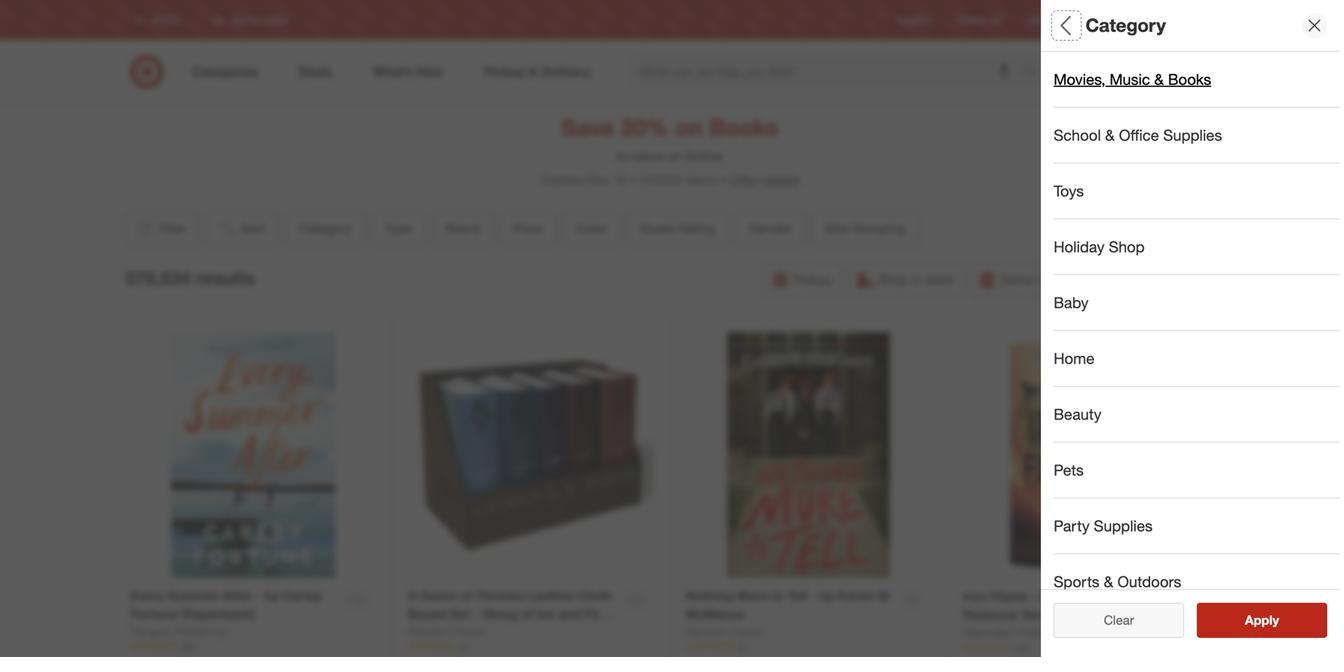 Task type: locate. For each thing, give the bounding box(es) containing it.
& right the music at the right top of the page
[[1154, 70, 1164, 88]]

filter button
[[124, 211, 199, 247]]

0 vertical spatial supplies
[[1163, 126, 1222, 144]]

movies, music & books
[[1054, 70, 1211, 88]]

house up 73
[[454, 624, 486, 638]]

george
[[426, 625, 470, 640]]

filter
[[159, 221, 187, 237]]

clear for clear
[[1104, 613, 1134, 628]]

&
[[1154, 70, 1164, 88], [1105, 126, 1115, 144], [1104, 573, 1113, 591]]

146 link
[[963, 640, 1210, 654]]

grouping inside all filters dialog
[[1088, 459, 1155, 478]]

sports & outdoors button
[[1054, 554, 1340, 610]]

0 horizontal spatial grouping
[[853, 221, 906, 237]]

a
[[408, 588, 417, 604]]

random house link down 'set'
[[408, 624, 486, 640]]

1 vertical spatial color
[[1054, 292, 1093, 310]]

0 horizontal spatial random house link
[[408, 624, 486, 640]]

guest rating down 379534 items
[[641, 221, 715, 237]]

1 horizontal spatial guest rating button
[[1054, 331, 1340, 387]]

146
[[1013, 641, 1029, 653]]

1 random house from the left
[[408, 624, 486, 638]]

1 horizontal spatial supplies
[[1163, 126, 1222, 144]]

gender down home
[[1054, 403, 1107, 422]]

1 horizontal spatial color
[[1054, 292, 1093, 310]]

1 vertical spatial guest
[[1054, 347, 1096, 366]]

grouping up "shop in store" button
[[853, 221, 906, 237]]

1 clear from the left
[[1096, 613, 1126, 628]]

1 vertical spatial store
[[925, 272, 954, 288]]

0 vertical spatial type
[[1054, 124, 1087, 142]]

& left the office
[[1105, 126, 1115, 144]]

and
[[558, 607, 581, 622]]

0 horizontal spatial size grouping
[[825, 221, 906, 237]]

2 r from the left
[[487, 625, 496, 640]]

color down delivery
[[1054, 292, 1093, 310]]

0 horizontal spatial books
[[709, 113, 779, 142]]

beauty
[[1054, 405, 1102, 424]]

results inside button
[[1255, 613, 1296, 628]]

0 horizontal spatial gender
[[749, 221, 792, 237]]

random
[[408, 624, 450, 638], [686, 624, 728, 638]]

random house down the mcmanus
[[686, 624, 763, 638]]

macmillan publishers
[[963, 625, 1069, 639]]

& right sports
[[1104, 573, 1113, 591]]

shop left in
[[878, 272, 908, 288]]

0 horizontal spatial type button
[[372, 211, 426, 247]]

1 vertical spatial size
[[1054, 459, 1084, 478]]

0 horizontal spatial price button
[[500, 211, 556, 247]]

1 horizontal spatial grouping
[[1088, 459, 1155, 478]]

house for -
[[454, 624, 486, 638]]

1 horizontal spatial size grouping
[[1054, 459, 1155, 478]]

random house for mcmanus
[[686, 624, 763, 638]]

category dialog
[[1041, 0, 1340, 657]]

1 horizontal spatial store
[[925, 272, 954, 288]]

in
[[912, 272, 922, 288]]

200
[[180, 640, 196, 652]]

movies,
[[1054, 70, 1105, 88]]

2 clear from the left
[[1104, 613, 1134, 628]]

1 vertical spatial gender
[[1054, 403, 1107, 422]]

random house down 'set'
[[408, 624, 486, 638]]

books up 'online'
[[709, 113, 779, 142]]

supplies right the office
[[1163, 126, 1222, 144]]

price down the expires
[[514, 221, 543, 237]]

379534 items
[[640, 172, 717, 188]]

supplies right the party
[[1094, 517, 1153, 535]]

2 vertical spatial &
[[1104, 573, 1113, 591]]

size grouping up party supplies
[[1054, 459, 1155, 478]]

& for outdoors
[[1104, 573, 1113, 591]]

random for nothing more to tell - by karen m mcmanus
[[686, 624, 728, 638]]

by up all on the right bottom
[[1121, 589, 1135, 605]]

1 horizontal spatial gender button
[[1054, 387, 1340, 443]]

clear inside all filters dialog
[[1096, 613, 1126, 628]]

1 horizontal spatial guest
[[1054, 347, 1096, 366]]

ice
[[537, 607, 555, 622]]

73 link
[[408, 640, 654, 654]]

1 horizontal spatial color button
[[1054, 275, 1340, 331]]

0 vertical spatial books
[[1168, 70, 1211, 88]]

1 horizontal spatial house
[[731, 624, 763, 638]]

by up media
[[408, 625, 422, 640]]

1 horizontal spatial price button
[[1054, 219, 1340, 275]]

clear inside category dialog
[[1104, 613, 1134, 628]]

random down boxed
[[408, 624, 450, 638]]

baby button
[[1054, 275, 1340, 331]]

0 vertical spatial size grouping button
[[812, 211, 919, 247]]

supplies inside party supplies button
[[1094, 517, 1153, 535]]

more
[[737, 588, 768, 604]]

0 horizontal spatial results
[[196, 267, 255, 289]]

style
[[1054, 571, 1090, 589]]

game
[[420, 588, 456, 604]]

guest down baby on the right
[[1054, 347, 1096, 366]]

see results button
[[1197, 603, 1327, 638]]

by left carley
[[265, 588, 279, 604]]

outdoors
[[1118, 573, 1181, 591]]

1 horizontal spatial size
[[1054, 459, 1084, 478]]

0 vertical spatial guest rating button
[[627, 211, 729, 247]]

- inside the nothing more to tell - by karen m mcmanus
[[811, 588, 816, 604]]

1 house from the left
[[454, 624, 486, 638]]

0 vertical spatial of
[[460, 588, 472, 604]]

1 horizontal spatial type
[[1054, 124, 1087, 142]]

2 random house from the left
[[686, 624, 763, 638]]

macmillan publishers link
[[963, 624, 1069, 640]]

type
[[1054, 124, 1087, 142], [385, 221, 412, 237]]

0 horizontal spatial guest rating button
[[627, 211, 729, 247]]

1 vertical spatial size grouping
[[1054, 459, 1155, 478]]

0 horizontal spatial random
[[408, 624, 450, 638]]

size grouping up "shop in store" button
[[825, 221, 906, 237]]

sports & outdoors
[[1054, 573, 1181, 591]]

clear
[[1096, 613, 1126, 628], [1104, 613, 1134, 628]]

0 horizontal spatial guest
[[641, 221, 675, 237]]

What can we help you find? suggestions appear below search field
[[629, 54, 1027, 89]]

color down dec
[[576, 221, 607, 237]]

1 horizontal spatial results
[[1255, 613, 1296, 628]]

379,534
[[124, 267, 191, 289]]

price up delivery
[[1054, 236, 1091, 254]]

1 vertical spatial brand
[[446, 221, 480, 237]]

0 vertical spatial category
[[1086, 14, 1166, 36]]

carley
[[283, 588, 322, 604]]

delivery
[[1063, 272, 1108, 288]]

- right tell
[[811, 588, 816, 604]]

house
[[454, 624, 486, 638], [731, 624, 763, 638]]

0 horizontal spatial rating
[[678, 221, 715, 237]]

0 vertical spatial color
[[576, 221, 607, 237]]

grouping
[[853, 221, 906, 237], [1088, 459, 1155, 478]]

2 house from the left
[[731, 624, 763, 638]]

movies, music & books button
[[1054, 52, 1340, 108]]

0 horizontal spatial brand
[[446, 221, 480, 237]]

1 horizontal spatial r
[[487, 625, 496, 640]]

every summer after - by carley fortune (paperback)
[[130, 588, 322, 622]]

same day delivery button
[[971, 263, 1119, 298]]

1 random from the left
[[408, 624, 450, 638]]

shipping button
[[1125, 263, 1216, 298]]

1 vertical spatial results
[[1255, 613, 1296, 628]]

books for on
[[709, 113, 779, 142]]

0 horizontal spatial price
[[514, 221, 543, 237]]

results down sort button
[[196, 267, 255, 289]]

price button
[[500, 211, 556, 247], [1054, 219, 1340, 275]]

1 vertical spatial type
[[385, 221, 412, 237]]

flame
[[991, 589, 1028, 605]]

random down the mcmanus
[[686, 624, 728, 638]]

filters
[[1081, 14, 1130, 36]]

1 vertical spatial of
[[521, 607, 533, 622]]

0 horizontal spatial r
[[474, 625, 483, 640]]

of up 'set'
[[460, 588, 472, 604]]

set
[[450, 607, 470, 622]]

of left "ice"
[[521, 607, 533, 622]]

shop inside "shop in store" button
[[878, 272, 908, 288]]

guest down 379534
[[641, 221, 675, 237]]

379,534 results
[[124, 267, 255, 289]]

apply button
[[1197, 603, 1327, 638]]

toys button
[[1054, 164, 1340, 219]]

guest rating down baby on the right
[[1054, 347, 1148, 366]]

1 horizontal spatial random
[[686, 624, 728, 638]]

1 vertical spatial category
[[1054, 68, 1120, 87]]

in-
[[617, 149, 633, 164]]

by left karen at the bottom
[[820, 588, 834, 604]]

gender
[[749, 221, 792, 237], [1054, 403, 1107, 422]]

0 vertical spatial shop
[[1109, 238, 1145, 256]]

1 horizontal spatial shop
[[1109, 238, 1145, 256]]

0 vertical spatial &
[[1154, 70, 1164, 88]]

expires
[[541, 172, 583, 188]]

target
[[1091, 14, 1117, 26]]

books inside 'save 20% on books in-store or online'
[[709, 113, 779, 142]]

0 horizontal spatial house
[[454, 624, 486, 638]]

0 vertical spatial guest
[[641, 221, 675, 237]]

house up 10
[[731, 624, 763, 638]]

1 random house link from the left
[[408, 624, 486, 640]]

1 horizontal spatial price
[[1054, 236, 1091, 254]]

brand
[[1054, 180, 1097, 198], [446, 221, 480, 237]]

all filters
[[1054, 14, 1130, 36]]

size down beauty
[[1054, 459, 1084, 478]]

0 horizontal spatial random house
[[408, 624, 486, 638]]

by inside a game of thrones leather-cloth boxed set - (song of ice and fire) by  george r r martin (mixed media product)
[[408, 625, 422, 640]]

guest rating button
[[627, 211, 729, 247], [1054, 331, 1340, 387]]

offer details button
[[717, 171, 799, 189]]

size grouping inside all filters dialog
[[1054, 459, 1155, 478]]

1 horizontal spatial books
[[1168, 70, 1211, 88]]

guest rating
[[641, 221, 715, 237], [1054, 347, 1148, 366]]

0 vertical spatial results
[[196, 267, 255, 289]]

r
[[474, 625, 483, 640], [487, 625, 496, 640]]

1 horizontal spatial gender
[[1054, 403, 1107, 422]]

1 vertical spatial &
[[1105, 126, 1115, 144]]

0 horizontal spatial category button
[[285, 211, 365, 247]]

- right 'set'
[[474, 607, 479, 622]]

books up school & office supplies button
[[1168, 70, 1211, 88]]

1 vertical spatial type button
[[372, 211, 426, 247]]

target circle
[[1091, 14, 1145, 26]]

rating right home
[[1101, 347, 1148, 366]]

200 link
[[130, 640, 376, 654]]

0 vertical spatial size grouping
[[825, 221, 906, 237]]

grouping right pets
[[1088, 459, 1155, 478]]

results right see
[[1255, 613, 1296, 628]]

1 vertical spatial books
[[709, 113, 779, 142]]

guest inside all filters dialog
[[1054, 347, 1096, 366]]

baby
[[1054, 293, 1089, 312]]

target circle link
[[1091, 13, 1145, 27]]

73
[[457, 640, 468, 652]]

after
[[222, 588, 252, 604]]

supplies
[[1163, 126, 1222, 144], [1094, 517, 1153, 535]]

0 horizontal spatial size grouping button
[[812, 211, 919, 247]]

0 horizontal spatial gender button
[[735, 211, 805, 247]]

0 vertical spatial grouping
[[853, 221, 906, 237]]

1 vertical spatial rating
[[1101, 347, 1148, 366]]

1 vertical spatial guest rating
[[1054, 347, 1148, 366]]

size up pickup
[[825, 221, 849, 237]]

0 vertical spatial brand
[[1054, 180, 1097, 198]]

store left the or
[[633, 149, 665, 164]]

0 vertical spatial store
[[633, 149, 665, 164]]

- right after
[[256, 588, 261, 604]]

category button inside all filters dialog
[[1054, 52, 1340, 108]]

1 horizontal spatial random house
[[686, 624, 763, 638]]

10
[[735, 640, 746, 652]]

registry
[[896, 14, 931, 26]]

a game of thrones leather-cloth boxed set - (song of ice and fire) by  george r r martin (mixed media product) image
[[408, 332, 654, 578]]

& inside 'button'
[[1104, 573, 1113, 591]]

category inside dialog
[[1086, 14, 1166, 36]]

1 horizontal spatial type button
[[1054, 108, 1340, 164]]

16
[[613, 172, 627, 188]]

2 random from the left
[[686, 624, 728, 638]]

home button
[[1054, 331, 1340, 387]]

shop right holiday
[[1109, 238, 1145, 256]]

rating down items
[[678, 221, 715, 237]]

by inside the nothing more to tell - by karen m mcmanus
[[820, 588, 834, 604]]

0 vertical spatial color button
[[563, 211, 621, 247]]

books inside button
[[1168, 70, 1211, 88]]

beauty button
[[1054, 387, 1340, 443]]

1 vertical spatial grouping
[[1088, 459, 1155, 478]]

random house link down the mcmanus
[[686, 624, 763, 640]]

iron flame - (empyrean) - by rebecca yarros (hardcover) image
[[963, 332, 1210, 579]]

size inside all filters dialog
[[1054, 459, 1084, 478]]

store right in
[[925, 272, 954, 288]]

r up product) at the bottom of the page
[[474, 625, 483, 640]]

-
[[256, 588, 261, 604], [811, 588, 816, 604], [1031, 589, 1036, 605], [1112, 589, 1118, 605], [474, 607, 479, 622]]

- up clear all
[[1112, 589, 1118, 605]]

of
[[460, 588, 472, 604], [521, 607, 533, 622]]

0 vertical spatial size
[[825, 221, 849, 237]]

1 vertical spatial color button
[[1054, 275, 1340, 331]]

media
[[408, 643, 445, 657]]

0 horizontal spatial shop
[[878, 272, 908, 288]]

0 vertical spatial category button
[[1054, 52, 1340, 108]]

gender down offer details
[[749, 221, 792, 237]]

1 vertical spatial category button
[[285, 211, 365, 247]]

0 horizontal spatial guest rating
[[641, 221, 715, 237]]

store inside 'save 20% on books in-store or online'
[[633, 149, 665, 164]]

2 random house link from the left
[[686, 624, 763, 640]]

a game of thrones leather-cloth boxed set - (song of ice and fire) by  george r r martin (mixed media product) link
[[408, 587, 616, 657]]

0 horizontal spatial store
[[633, 149, 665, 164]]

1 horizontal spatial category button
[[1054, 52, 1340, 108]]

sort button
[[205, 211, 279, 247]]

r down (song
[[487, 625, 496, 640]]

school
[[1054, 126, 1101, 144]]

1 horizontal spatial rating
[[1101, 347, 1148, 366]]



Task type: vqa. For each thing, say whether or not it's contained in the screenshot.


Task type: describe. For each thing, give the bounding box(es) containing it.
office
[[1119, 126, 1159, 144]]

1 horizontal spatial of
[[521, 607, 533, 622]]

gender inside all filters dialog
[[1054, 403, 1107, 422]]

category inside all filters dialog
[[1054, 68, 1120, 87]]

random for a game of thrones leather-cloth boxed set - (song of ice and fire) by  george r r martin (mixed media product)
[[408, 624, 450, 638]]

details
[[762, 172, 799, 188]]

items
[[686, 172, 717, 188]]

0 horizontal spatial brand button
[[432, 211, 494, 247]]

summer
[[168, 588, 219, 604]]

by inside iron flame - (empyrean) - by rebecca yarros (hardcover)
[[1121, 589, 1135, 605]]

(empyrean)
[[1040, 589, 1109, 605]]

iron flame - (empyrean) - by rebecca yarros (hardcover) link
[[963, 588, 1172, 624]]

ad
[[990, 14, 1002, 26]]

circle
[[1120, 14, 1145, 26]]

price inside all filters dialog
[[1054, 236, 1091, 254]]

nothing more to tell - by karen m mcmanus image
[[686, 332, 931, 578]]

holiday shop
[[1054, 238, 1145, 256]]

(paperback)
[[181, 607, 255, 622]]

party supplies
[[1054, 517, 1153, 535]]

- inside "every summer after - by carley fortune (paperback)"
[[256, 588, 261, 604]]

redcard link
[[1028, 13, 1066, 27]]

20%
[[621, 113, 669, 142]]

all
[[1130, 613, 1142, 628]]

by inside "every summer after - by carley fortune (paperback)"
[[265, 588, 279, 604]]

1 vertical spatial gender button
[[1054, 387, 1340, 443]]

10 link
[[686, 640, 931, 654]]

0 vertical spatial gender button
[[735, 211, 805, 247]]

search
[[1015, 65, 1054, 81]]

apply
[[1245, 613, 1279, 628]]

379534
[[640, 172, 683, 188]]

style button
[[1054, 554, 1340, 610]]

sports
[[1054, 573, 1100, 591]]

& for office
[[1105, 126, 1115, 144]]

cloth
[[580, 588, 612, 604]]

weekly
[[957, 14, 988, 26]]

a game of thrones leather-cloth boxed set - (song of ice and fire) by  george r r martin (mixed media product)
[[408, 588, 612, 657]]

shop inside holiday shop 'button'
[[1109, 238, 1145, 256]]

weekly ad
[[957, 14, 1002, 26]]

shop in store button
[[849, 263, 965, 298]]

pickup
[[793, 272, 832, 288]]

type inside all filters dialog
[[1054, 124, 1087, 142]]

1 r from the left
[[474, 625, 483, 640]]

on
[[675, 113, 703, 142]]

0 horizontal spatial of
[[460, 588, 472, 604]]

redcard
[[1028, 14, 1066, 26]]

random house link for -
[[408, 624, 486, 640]]

holiday
[[1054, 238, 1105, 256]]

0 vertical spatial rating
[[678, 221, 715, 237]]

supplies inside school & office supplies button
[[1163, 126, 1222, 144]]

nothing more to tell - by karen m mcmanus
[[686, 588, 889, 622]]

random house link for mcmanus
[[686, 624, 763, 640]]

0 vertical spatial guest rating
[[641, 221, 715, 237]]

iron flame - (empyrean) - by rebecca yarros (hardcover)
[[963, 589, 1135, 623]]

brand inside all filters dialog
[[1054, 180, 1097, 198]]

shipping
[[1155, 272, 1205, 288]]

sort
[[241, 221, 265, 237]]

1 horizontal spatial brand button
[[1054, 164, 1340, 219]]

save
[[561, 113, 614, 142]]

every summer after - by carley fortune (paperback) image
[[130, 332, 376, 578]]

penguin
[[130, 624, 171, 638]]

offer details
[[730, 172, 799, 188]]

home
[[1054, 349, 1095, 368]]

publishing
[[174, 624, 226, 638]]

tell
[[788, 588, 808, 604]]

mcmanus
[[686, 607, 745, 622]]

registry link
[[896, 13, 931, 27]]

0 horizontal spatial size
[[825, 221, 849, 237]]

0 horizontal spatial type
[[385, 221, 412, 237]]

pets
[[1054, 461, 1084, 479]]

shop in store
[[878, 272, 954, 288]]

all
[[1054, 14, 1076, 36]]

online
[[684, 149, 723, 164]]

offer
[[730, 172, 758, 188]]

iron
[[963, 589, 987, 605]]

1 horizontal spatial size grouping button
[[1054, 443, 1340, 499]]

0 vertical spatial gender
[[749, 221, 792, 237]]

product)
[[449, 643, 501, 657]]

nothing more to tell - by karen m mcmanus link
[[686, 587, 894, 624]]

see
[[1228, 613, 1251, 628]]

(song
[[482, 607, 517, 622]]

nothing
[[686, 588, 733, 604]]

2 vertical spatial category
[[299, 221, 352, 237]]

macmillan
[[963, 625, 1014, 639]]

store inside button
[[925, 272, 954, 288]]

- inside a game of thrones leather-cloth boxed set - (song of ice and fire) by  george r r martin (mixed media product)
[[474, 607, 479, 622]]

every
[[130, 588, 164, 604]]

clear button
[[1054, 603, 1184, 638]]

0 horizontal spatial color button
[[563, 211, 621, 247]]

random house for -
[[408, 624, 486, 638]]

clear all button
[[1054, 603, 1184, 638]]

- up yarros
[[1031, 589, 1036, 605]]

pets button
[[1054, 443, 1340, 499]]

rating inside all filters dialog
[[1101, 347, 1148, 366]]

school & office supplies
[[1054, 126, 1222, 144]]

fortune
[[130, 607, 178, 622]]

every summer after - by carley fortune (paperback) link
[[130, 587, 339, 624]]

0 horizontal spatial color
[[576, 221, 607, 237]]

color inside all filters dialog
[[1054, 292, 1093, 310]]

0 vertical spatial type button
[[1054, 108, 1340, 164]]

day
[[1037, 272, 1059, 288]]

dec
[[587, 172, 610, 188]]

guest rating inside all filters dialog
[[1054, 347, 1148, 366]]

thrones
[[475, 588, 525, 604]]

see results
[[1228, 613, 1296, 628]]

1 vertical spatial guest rating button
[[1054, 331, 1340, 387]]

fire)
[[585, 607, 611, 622]]

school & office supplies button
[[1054, 108, 1340, 164]]

m
[[878, 588, 889, 604]]

material button
[[1054, 499, 1340, 554]]

penguin publishing link
[[130, 624, 226, 640]]

results for see results
[[1255, 613, 1296, 628]]

music
[[1110, 70, 1150, 88]]

to
[[772, 588, 784, 604]]

books for &
[[1168, 70, 1211, 88]]

house for mcmanus
[[731, 624, 763, 638]]

all filters dialog
[[1041, 0, 1340, 657]]

results for 379,534 results
[[196, 267, 255, 289]]

clear for clear all
[[1096, 613, 1126, 628]]

(hardcover)
[[1063, 607, 1133, 623]]



